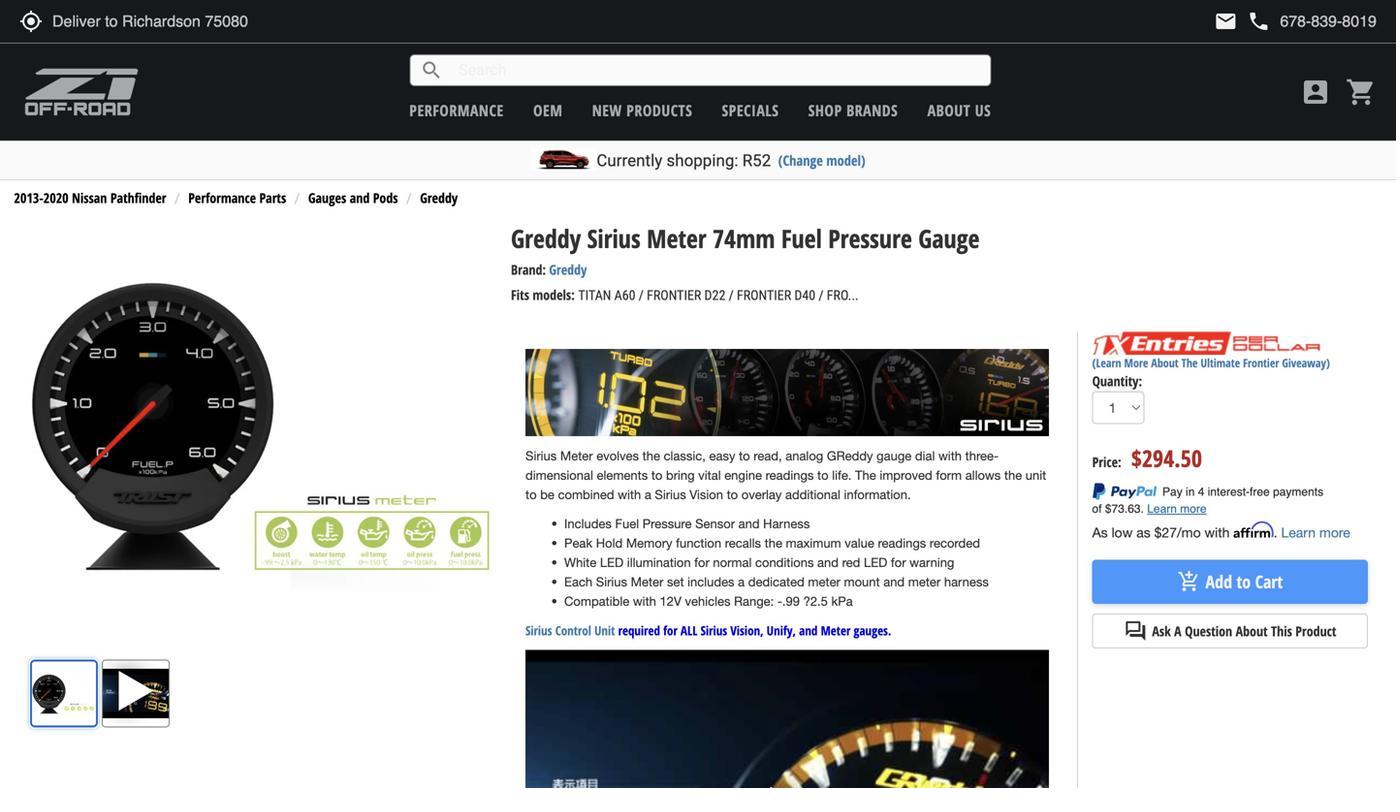 Task type: vqa. For each thing, say whether or not it's contained in the screenshot.
Meter within INCLUDES FUEL PRESSURE SENSOR AND HARNESS PEAK HOLD MEMORY FUNCTION RECALLS THE MAXIMUM VALUE READINGS RECORDED WHITE LED ILLUMINATION FOR NORMAL CONDITIONS AND RED LED FOR WARNING EACH SIRIUS METER SET INCLUDES A DEDICATED METER MOUNT AND METER HARNESS COMPATIBLE WITH 12V VEHICLES RANGE: -.99 ?2.5 KPA
yes



Task type: locate. For each thing, give the bounding box(es) containing it.
low
[[1112, 524, 1133, 540]]

greddy for greddy
[[420, 189, 458, 207]]

1 horizontal spatial frontier
[[737, 288, 791, 304]]

a
[[1174, 622, 1182, 641]]

shop brands
[[808, 100, 898, 121]]

1 horizontal spatial /
[[729, 288, 734, 304]]

/mo
[[1177, 524, 1201, 540]]

d40
[[795, 288, 816, 304]]

2013-
[[14, 189, 43, 207]]

be
[[540, 487, 555, 502]]

1 horizontal spatial greddy link
[[549, 260, 587, 279]]

the up conditions
[[765, 536, 782, 551]]

unit
[[595, 622, 615, 640]]

fuel up hold at the bottom of the page
[[615, 517, 639, 532]]

1 vertical spatial pressure
[[643, 517, 692, 532]]

2 meter from the left
[[908, 575, 941, 590]]

2 horizontal spatial about
[[1236, 622, 1268, 641]]

the left ultimate
[[1182, 355, 1198, 371]]

0 vertical spatial pressure
[[828, 221, 912, 255]]

1 vertical spatial fuel
[[615, 517, 639, 532]]

meter down illumination on the left bottom of the page
[[631, 575, 664, 590]]

a down normal
[[738, 575, 745, 590]]

vision
[[690, 487, 723, 502]]

0 horizontal spatial frontier
[[647, 288, 701, 304]]

meter inside sirius meter evolves the classic, easy to read, analog greddy gauge dial with three- dimensional elements to bring vital engine readings to life. the improved form allows the unit to be combined with a sirius vision to overlay additional information.
[[560, 449, 593, 464]]

1 horizontal spatial meter
[[908, 575, 941, 590]]

0 horizontal spatial about
[[928, 100, 971, 121]]

0 horizontal spatial meter
[[808, 575, 841, 590]]

with up form
[[939, 449, 962, 464]]

greddy link
[[420, 189, 458, 207], [549, 260, 587, 279]]

1 horizontal spatial the
[[1182, 355, 1198, 371]]

read,
[[754, 449, 782, 464]]

phone
[[1247, 10, 1271, 33]]

mail phone
[[1214, 10, 1271, 33]]

add_shopping_cart
[[1178, 570, 1201, 594]]

2 vertical spatial about
[[1236, 622, 1268, 641]]

fro...
[[827, 288, 859, 304]]

life.
[[832, 468, 852, 483]]

allows
[[966, 468, 1001, 483]]

meter up ?2.5
[[808, 575, 841, 590]]

1 horizontal spatial led
[[864, 555, 888, 570]]

Search search field
[[443, 55, 990, 85]]

readings up warning
[[878, 536, 926, 551]]

1 vertical spatial readings
[[878, 536, 926, 551]]

about left this at the bottom of page
[[1236, 622, 1268, 641]]

white
[[564, 555, 597, 570]]

question_answer ask a question about this product
[[1124, 620, 1337, 643]]

the left unit
[[1004, 468, 1022, 483]]

and right 'mount'
[[884, 575, 905, 590]]

question
[[1185, 622, 1233, 641]]

frontier left d40
[[737, 288, 791, 304]]

ask
[[1152, 622, 1171, 641]]

meter up dimensional
[[560, 449, 593, 464]]

about right more
[[1151, 355, 1179, 371]]

each
[[564, 575, 593, 590]]

fuel up d40
[[781, 221, 822, 255]]

2 horizontal spatial the
[[1004, 468, 1022, 483]]

readings
[[766, 468, 814, 483], [878, 536, 926, 551]]

greddy
[[420, 189, 458, 207], [511, 221, 581, 255], [549, 260, 587, 279]]

sirius inside greddy sirius meter 74mm fuel pressure gauge brand: greddy fits models: titan a60 / frontier d22 / frontier d40 / fro...
[[587, 221, 641, 255]]

0 horizontal spatial a
[[645, 487, 651, 502]]

with left 12v
[[633, 594, 656, 609]]

pressure up "memory"
[[643, 517, 692, 532]]

1 horizontal spatial fuel
[[781, 221, 822, 255]]

led up 'mount'
[[864, 555, 888, 570]]

for left all
[[663, 622, 678, 640]]

(change
[[778, 151, 823, 170]]

0 horizontal spatial /
[[639, 288, 644, 304]]

1 meter from the left
[[808, 575, 841, 590]]

2 led from the left
[[864, 555, 888, 570]]

greddy link up models:
[[549, 260, 587, 279]]

0 vertical spatial greddy
[[420, 189, 458, 207]]

the left classic,
[[643, 449, 660, 464]]

to right add
[[1237, 570, 1251, 594]]

0 vertical spatial fuel
[[781, 221, 822, 255]]

meter left the "74mm"
[[647, 221, 707, 255]]

shopping_cart link
[[1341, 77, 1377, 108]]

led down hold at the bottom of the page
[[600, 555, 624, 570]]

.
[[1274, 524, 1278, 540]]

1 horizontal spatial the
[[765, 536, 782, 551]]

fuel inside includes fuel pressure sensor and harness peak hold memory function recalls the maximum value readings recorded white led illumination for normal conditions and red led for warning each sirius meter set includes a dedicated meter mount and meter harness compatible with 12v vehicles range: -.99 ?2.5 kpa
[[615, 517, 639, 532]]

greddy up models:
[[549, 260, 587, 279]]

readings down the analog
[[766, 468, 814, 483]]

fuel
[[781, 221, 822, 255], [615, 517, 639, 532]]

function
[[676, 536, 722, 551]]

2 / from the left
[[729, 288, 734, 304]]

all
[[681, 622, 698, 640]]

sirius up dimensional
[[526, 449, 557, 464]]

about inside question_answer ask a question about this product
[[1236, 622, 1268, 641]]

combined
[[558, 487, 614, 502]]

greddy link right pods
[[420, 189, 458, 207]]

led
[[600, 555, 624, 570], [864, 555, 888, 570]]

meter inside greddy sirius meter 74mm fuel pressure gauge brand: greddy fits models: titan a60 / frontier d22 / frontier d40 / fro...
[[647, 221, 707, 255]]

phone link
[[1247, 10, 1377, 33]]

form
[[936, 468, 962, 483]]

1 vertical spatial the
[[855, 468, 876, 483]]

sirius left control
[[526, 622, 552, 640]]

1 vertical spatial about
[[1151, 355, 1179, 371]]

1 vertical spatial greddy
[[511, 221, 581, 255]]

greddy up brand:
[[511, 221, 581, 255]]

more
[[1124, 355, 1149, 371]]

sirius control unit required for all sirius vision, unify, and meter gauges.
[[526, 622, 892, 640]]

the
[[1182, 355, 1198, 371], [855, 468, 876, 483]]

with right /mo
[[1205, 524, 1230, 540]]

0 vertical spatial readings
[[766, 468, 814, 483]]

question_answer
[[1124, 620, 1148, 643]]

sirius up compatible on the bottom of page
[[596, 575, 627, 590]]

products
[[627, 100, 693, 121]]

/ right d40
[[819, 288, 824, 304]]

sirius inside includes fuel pressure sensor and harness peak hold memory function recalls the maximum value readings recorded white led illumination for normal conditions and red led for warning each sirius meter set includes a dedicated meter mount and meter harness compatible with 12v vehicles range: -.99 ?2.5 kpa
[[596, 575, 627, 590]]

1 horizontal spatial readings
[[878, 536, 926, 551]]

required
[[618, 622, 660, 640]]

with
[[939, 449, 962, 464], [618, 487, 641, 502], [1205, 524, 1230, 540], [633, 594, 656, 609]]

the up the information.
[[855, 468, 876, 483]]

0 horizontal spatial the
[[855, 468, 876, 483]]

sirius up "a60"
[[587, 221, 641, 255]]

and left pods
[[350, 189, 370, 207]]

price: $294.50
[[1092, 443, 1202, 474]]

about left "us"
[[928, 100, 971, 121]]

value
[[845, 536, 874, 551]]

sensor
[[695, 517, 735, 532]]

1 vertical spatial greddy link
[[549, 260, 587, 279]]

as
[[1092, 524, 1108, 540]]

.99
[[782, 594, 800, 609]]

1 vertical spatial the
[[1004, 468, 1022, 483]]

0 horizontal spatial greddy link
[[420, 189, 458, 207]]

1 vertical spatial a
[[738, 575, 745, 590]]

0 vertical spatial a
[[645, 487, 651, 502]]

0 horizontal spatial the
[[643, 449, 660, 464]]

a down elements
[[645, 487, 651, 502]]

a
[[645, 487, 651, 502], [738, 575, 745, 590]]

2 vertical spatial the
[[765, 536, 782, 551]]

0 horizontal spatial pressure
[[643, 517, 692, 532]]

1 horizontal spatial a
[[738, 575, 745, 590]]

/ right "a60"
[[639, 288, 644, 304]]

sirius right all
[[701, 622, 727, 640]]

performance
[[409, 100, 504, 121]]

peak
[[564, 536, 593, 551]]

includes fuel pressure sensor and harness peak hold memory function recalls the maximum value readings recorded white led illumination for normal conditions and red led for warning each sirius meter set includes a dedicated meter mount and meter harness compatible with 12v vehicles range: -.99 ?2.5 kpa
[[564, 517, 989, 609]]

to left life. at the right of the page
[[817, 468, 829, 483]]

meter down warning
[[908, 575, 941, 590]]

shop
[[808, 100, 842, 121]]

0 vertical spatial greddy link
[[420, 189, 458, 207]]

greddy sirius meter 74mm fuel pressure gauge brand: greddy fits models: titan a60 / frontier d22 / frontier d40 / fro...
[[511, 221, 980, 304]]

sirius meter evolves the classic, easy to read, analog greddy gauge dial with three- dimensional elements to bring vital engine readings to life. the improved form allows the unit to be combined with a sirius vision to overlay additional information.
[[526, 449, 1047, 502]]

0 horizontal spatial readings
[[766, 468, 814, 483]]

harness
[[944, 575, 989, 590]]

1 led from the left
[[600, 555, 624, 570]]

models:
[[533, 286, 575, 304]]

sirius control unit link
[[526, 622, 615, 640]]

to left bring
[[651, 468, 663, 483]]

-
[[778, 594, 782, 609]]

shopping_cart
[[1346, 77, 1377, 108]]

unify,
[[767, 622, 796, 640]]

meter inside includes fuel pressure sensor and harness peak hold memory function recalls the maximum value readings recorded white led illumination for normal conditions and red led for warning each sirius meter set includes a dedicated meter mount and meter harness compatible with 12v vehicles range: -.99 ?2.5 kpa
[[631, 575, 664, 590]]

new
[[592, 100, 622, 121]]

frontier left d22
[[647, 288, 701, 304]]

shopping:
[[667, 151, 738, 170]]

set
[[667, 575, 684, 590]]

unit
[[1026, 468, 1047, 483]]

hold
[[596, 536, 623, 551]]

with inside as low as $27 /mo with affirm . learn more
[[1205, 524, 1230, 540]]

/ right d22
[[729, 288, 734, 304]]

control
[[555, 622, 591, 640]]

a inside sirius meter evolves the classic, easy to read, analog greddy gauge dial with three- dimensional elements to bring vital engine readings to life. the improved form allows the unit to be combined with a sirius vision to overlay additional information.
[[645, 487, 651, 502]]

2 frontier from the left
[[737, 288, 791, 304]]

account_box link
[[1295, 77, 1336, 108]]

three-
[[965, 449, 999, 464]]

specials
[[722, 100, 779, 121]]

add_shopping_cart add to cart
[[1178, 570, 1283, 594]]

for left warning
[[891, 555, 906, 570]]

with down elements
[[618, 487, 641, 502]]

0 vertical spatial the
[[1182, 355, 1198, 371]]

1 horizontal spatial pressure
[[828, 221, 912, 255]]

greddy right pods
[[420, 189, 458, 207]]

/
[[639, 288, 644, 304], [729, 288, 734, 304], [819, 288, 824, 304]]

0 horizontal spatial fuel
[[615, 517, 639, 532]]

about us
[[928, 100, 991, 121]]

to left be
[[526, 487, 537, 502]]

for down function
[[694, 555, 710, 570]]

1 horizontal spatial about
[[1151, 355, 1179, 371]]

2 horizontal spatial /
[[819, 288, 824, 304]]

classic,
[[664, 449, 706, 464]]

0 horizontal spatial led
[[600, 555, 624, 570]]

about
[[928, 100, 971, 121], [1151, 355, 1179, 371], [1236, 622, 1268, 641]]

74mm
[[713, 221, 775, 255]]

pressure up the fro...
[[828, 221, 912, 255]]

and
[[350, 189, 370, 207], [739, 517, 760, 532], [817, 555, 839, 570], [884, 575, 905, 590], [799, 622, 818, 640]]



Task type: describe. For each thing, give the bounding box(es) containing it.
12v
[[660, 594, 682, 609]]

(learn more about the ultimate frontier giveaway)
[[1092, 355, 1330, 371]]

red
[[842, 555, 860, 570]]

performance parts
[[188, 189, 286, 207]]

kpa
[[832, 594, 853, 609]]

performance
[[188, 189, 256, 207]]

(learn more about the ultimate frontier giveaway) link
[[1092, 355, 1330, 371]]

mail
[[1214, 10, 1238, 33]]

1 frontier from the left
[[647, 288, 701, 304]]

performance parts link
[[188, 189, 286, 207]]

z1 motorsports logo image
[[24, 68, 139, 116]]

engine
[[725, 468, 762, 483]]

cart
[[1255, 570, 1283, 594]]

greddy
[[827, 449, 873, 464]]

oem link
[[533, 100, 563, 121]]

sirius down bring
[[655, 487, 686, 502]]

fuel inside greddy sirius meter 74mm fuel pressure gauge brand: greddy fits models: titan a60 / frontier d22 / frontier d40 / fro...
[[781, 221, 822, 255]]

1 / from the left
[[639, 288, 644, 304]]

2 vertical spatial greddy
[[549, 260, 587, 279]]

easy
[[709, 449, 735, 464]]

r52
[[742, 151, 771, 170]]

gauge
[[918, 221, 980, 255]]

dedicated
[[748, 575, 805, 590]]

elements
[[597, 468, 648, 483]]

gauges and pods link
[[308, 189, 398, 207]]

and left red
[[817, 555, 839, 570]]

learn more link
[[1281, 524, 1351, 540]]

performance link
[[409, 100, 504, 121]]

account_box
[[1300, 77, 1331, 108]]

recorded
[[930, 536, 980, 551]]

2013-2020 nissan pathfinder link
[[14, 189, 166, 207]]

giveaway)
[[1282, 355, 1330, 371]]

the inside sirius meter evolves the classic, easy to read, analog greddy gauge dial with three- dimensional elements to bring vital engine readings to life. the improved form allows the unit to be combined with a sirius vision to overlay additional information.
[[855, 468, 876, 483]]

readings inside sirius meter evolves the classic, easy to read, analog greddy gauge dial with three- dimensional elements to bring vital engine readings to life. the improved form allows the unit to be combined with a sirius vision to overlay additional information.
[[766, 468, 814, 483]]

the inside includes fuel pressure sensor and harness peak hold memory function recalls the maximum value readings recorded white led illumination for normal conditions and red led for warning each sirius meter set includes a dedicated meter mount and meter harness compatible with 12v vehicles range: -.99 ?2.5 kpa
[[765, 536, 782, 551]]

improved
[[880, 468, 933, 483]]

shop brands link
[[808, 100, 898, 121]]

dimensional
[[526, 468, 593, 483]]

this
[[1271, 622, 1292, 641]]

titan
[[578, 288, 611, 304]]

0 vertical spatial about
[[928, 100, 971, 121]]

brands
[[847, 100, 898, 121]]

as
[[1137, 524, 1151, 540]]

parts
[[259, 189, 286, 207]]

includes
[[564, 517, 612, 532]]

2 horizontal spatial for
[[891, 555, 906, 570]]

2013-2020 nissan pathfinder
[[14, 189, 166, 207]]

model)
[[827, 151, 866, 170]]

information.
[[844, 487, 911, 502]]

compatible
[[564, 594, 630, 609]]

gauges
[[308, 189, 346, 207]]

bring
[[666, 468, 695, 483]]

analog
[[786, 449, 824, 464]]

pressure inside greddy sirius meter 74mm fuel pressure gauge brand: greddy fits models: titan a60 / frontier d22 / frontier d40 / fro...
[[828, 221, 912, 255]]

gauges.
[[854, 622, 892, 640]]

vehicles
[[685, 594, 731, 609]]

normal
[[713, 555, 752, 570]]

1 horizontal spatial for
[[694, 555, 710, 570]]

evolves
[[597, 449, 639, 464]]

mount
[[844, 575, 880, 590]]

learn
[[1281, 524, 1316, 540]]

meter down "kpa"
[[821, 622, 851, 640]]

range:
[[734, 594, 774, 609]]

to down the engine
[[727, 487, 738, 502]]

3 / from the left
[[819, 288, 824, 304]]

and right the 'unify,'
[[799, 622, 818, 640]]

my_location
[[19, 10, 43, 33]]

conditions
[[755, 555, 814, 570]]

memory
[[626, 536, 672, 551]]

currently shopping: r52 (change model)
[[597, 151, 866, 170]]

more
[[1320, 524, 1351, 540]]

quantity:
[[1092, 372, 1142, 391]]

0 vertical spatial the
[[643, 449, 660, 464]]

dial
[[915, 449, 935, 464]]

pressure inside includes fuel pressure sensor and harness peak hold memory function recalls the maximum value readings recorded white led illumination for normal conditions and red led for warning each sirius meter set includes a dedicated meter mount and meter harness compatible with 12v vehicles range: -.99 ?2.5 kpa
[[643, 517, 692, 532]]

vision,
[[731, 622, 764, 640]]

and up recalls
[[739, 517, 760, 532]]

specials link
[[722, 100, 779, 121]]

search
[[420, 59, 443, 82]]

gauges and pods
[[308, 189, 398, 207]]

to up the engine
[[739, 449, 750, 464]]

mail link
[[1214, 10, 1238, 33]]

0 horizontal spatial for
[[663, 622, 678, 640]]

with inside includes fuel pressure sensor and harness peak hold memory function recalls the maximum value readings recorded white led illumination for normal conditions and red led for warning each sirius meter set includes a dedicated meter mount and meter harness compatible with 12v vehicles range: -.99 ?2.5 kpa
[[633, 594, 656, 609]]

nissan
[[72, 189, 107, 207]]

a inside includes fuel pressure sensor and harness peak hold memory function recalls the maximum value readings recorded white led illumination for normal conditions and red led for warning each sirius meter set includes a dedicated meter mount and meter harness compatible with 12v vehicles range: -.99 ?2.5 kpa
[[738, 575, 745, 590]]

new products
[[592, 100, 693, 121]]

maximum
[[786, 536, 841, 551]]

product
[[1296, 622, 1337, 641]]

?2.5
[[803, 594, 828, 609]]

greddy for greddy sirius meter 74mm fuel pressure gauge brand: greddy fits models: titan a60 / frontier d22 / frontier d40 / fro...
[[511, 221, 581, 255]]

recalls
[[725, 536, 761, 551]]

pathfinder
[[110, 189, 166, 207]]

readings inside includes fuel pressure sensor and harness peak hold memory function recalls the maximum value readings recorded white led illumination for normal conditions and red led for warning each sirius meter set includes a dedicated meter mount and meter harness compatible with 12v vehicles range: -.99 ?2.5 kpa
[[878, 536, 926, 551]]



